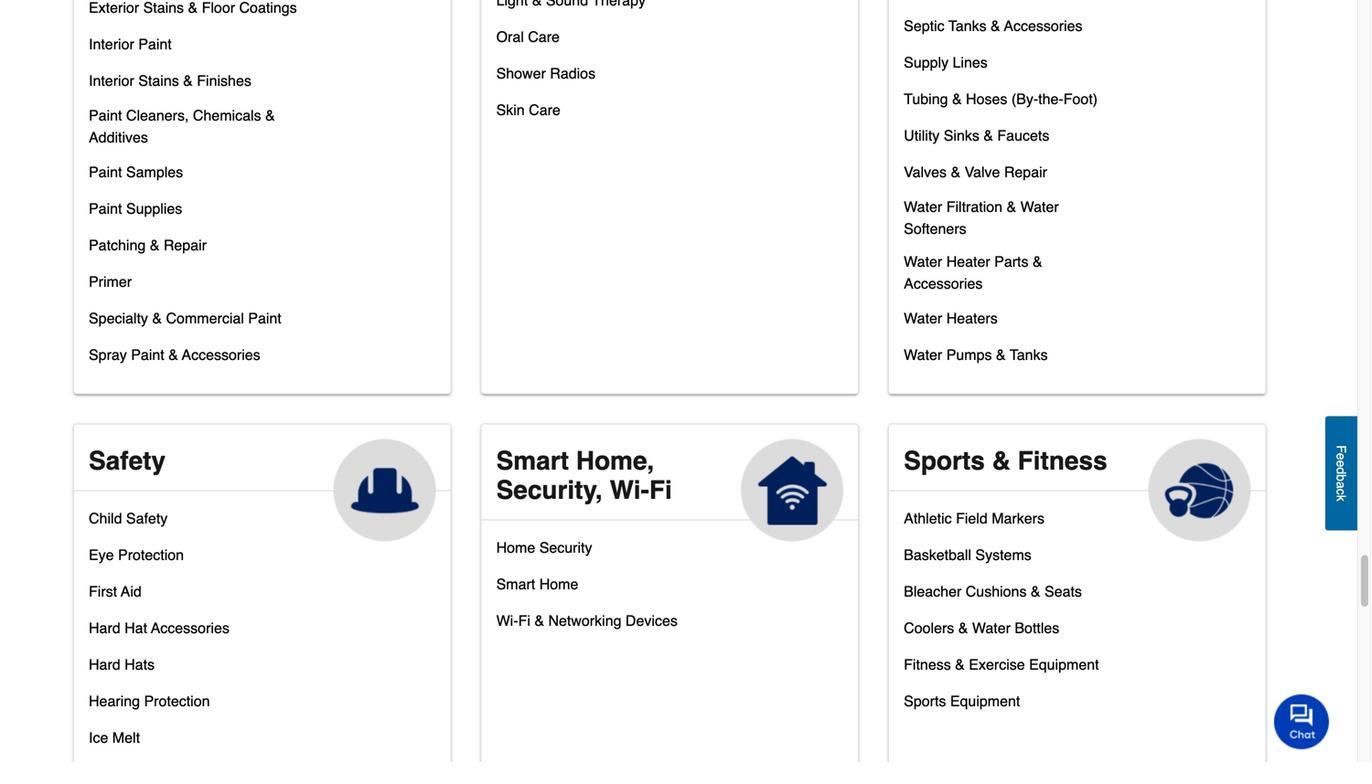 Task type: locate. For each thing, give the bounding box(es) containing it.
home security
[[496, 540, 592, 557]]

fi
[[649, 476, 672, 505], [518, 613, 530, 630]]

repair down supplies
[[164, 237, 207, 254]]

1 vertical spatial sports
[[904, 693, 946, 710]]

water pumps & tanks
[[904, 347, 1048, 364]]

2 hard from the top
[[89, 657, 120, 674]]

1 smart from the top
[[496, 447, 569, 476]]

interior up the interior stains & finishes
[[89, 36, 134, 53]]

1 vertical spatial smart
[[496, 576, 535, 593]]

valves & valve repair
[[904, 164, 1047, 181]]

the-
[[1038, 90, 1064, 107]]

e up d
[[1334, 453, 1349, 460]]

additives
[[89, 129, 148, 146]]

paint up stains
[[138, 36, 172, 53]]

ice melt link
[[89, 726, 140, 762]]

bottles
[[1015, 620, 1060, 637]]

repair down "faucets"
[[1004, 164, 1047, 181]]

0 vertical spatial equipment
[[1029, 657, 1099, 674]]

0 horizontal spatial wi-
[[496, 613, 518, 630]]

water up softeners
[[904, 198, 942, 215]]

exercise
[[969, 657, 1025, 674]]

interior inside 'link'
[[89, 36, 134, 53]]

specialty & commercial paint
[[89, 310, 282, 327]]

water filtration & water softeners link
[[904, 196, 1116, 251]]

(by-
[[1012, 90, 1038, 107]]

wi- inside smart home, security, wi-fi
[[610, 476, 649, 505]]

1 vertical spatial home
[[539, 576, 578, 593]]

protection inside hearing protection link
[[144, 693, 210, 710]]

1 vertical spatial care
[[529, 101, 561, 118]]

care down shower radios link
[[529, 101, 561, 118]]

0 horizontal spatial home
[[496, 540, 535, 557]]

1 interior from the top
[[89, 36, 134, 53]]

shower radios
[[496, 65, 596, 82]]

0 vertical spatial sports
[[904, 447, 985, 476]]

0 vertical spatial fitness
[[1018, 447, 1107, 476]]

& inside water heater parts & accessories
[[1033, 253, 1042, 270]]

first
[[89, 584, 117, 600]]

sports equipment link
[[904, 689, 1020, 726]]

1 vertical spatial protection
[[144, 693, 210, 710]]

supply lines link
[[904, 50, 988, 86]]

sports & fitness link
[[889, 425, 1266, 542]]

k
[[1334, 495, 1349, 502]]

2 sports from the top
[[904, 693, 946, 710]]

tanks right pumps
[[1010, 347, 1048, 364]]

fitness up markers
[[1018, 447, 1107, 476]]

smart inside smart home, security, wi-fi
[[496, 447, 569, 476]]

0 horizontal spatial tanks
[[949, 17, 987, 34]]

& inside "link"
[[150, 237, 160, 254]]

field
[[956, 510, 988, 527]]

pumps
[[946, 347, 992, 364]]

basketball systems link
[[904, 543, 1032, 579]]

e up the b
[[1334, 460, 1349, 468]]

first aid
[[89, 584, 142, 600]]

accessories up the-
[[1004, 17, 1083, 34]]

water for water heater parts & accessories
[[904, 253, 942, 270]]

interior stains & finishes link
[[89, 68, 251, 105]]

protection down child safety link
[[118, 547, 184, 564]]

0 vertical spatial fi
[[649, 476, 672, 505]]

home,
[[576, 447, 654, 476]]

water heater parts & accessories
[[904, 253, 1042, 292]]

1 horizontal spatial home
[[539, 576, 578, 593]]

sports for sports & fitness
[[904, 447, 985, 476]]

sports down coolers
[[904, 693, 946, 710]]

repair
[[1004, 164, 1047, 181], [164, 237, 207, 254]]

f
[[1334, 446, 1349, 453]]

1 sports from the top
[[904, 447, 985, 476]]

interior down interior paint 'link'
[[89, 72, 134, 89]]

safety up child safety
[[89, 447, 166, 476]]

protection inside eye protection link
[[118, 547, 184, 564]]

1 horizontal spatial tanks
[[1010, 347, 1048, 364]]

d
[[1334, 468, 1349, 475]]

protection down "hats"
[[144, 693, 210, 710]]

1 vertical spatial equipment
[[950, 693, 1020, 710]]

paint right 'spray'
[[131, 347, 164, 364]]

bleacher cushions & seats link
[[904, 579, 1082, 616]]

primer link
[[89, 269, 132, 306]]

water down softeners
[[904, 253, 942, 270]]

water left heaters
[[904, 310, 942, 327]]

radios
[[550, 65, 596, 82]]

0 vertical spatial hard
[[89, 620, 120, 637]]

care for skin care
[[529, 101, 561, 118]]

coolers & water bottles
[[904, 620, 1060, 637]]

tanks
[[949, 17, 987, 34], [1010, 347, 1048, 364]]

athletic field markers link
[[904, 506, 1045, 543]]

tanks up lines
[[949, 17, 987, 34]]

care right "oral"
[[528, 28, 560, 45]]

coolers & water bottles link
[[904, 616, 1060, 653]]

home down home security link at the bottom left
[[539, 576, 578, 593]]

security
[[539, 540, 592, 557]]

hard hat accessories
[[89, 620, 229, 637]]

0 vertical spatial interior
[[89, 36, 134, 53]]

hearing protection
[[89, 693, 210, 710]]

basketball systems
[[904, 547, 1032, 564]]

water down water heaters link
[[904, 347, 942, 364]]

1 vertical spatial repair
[[164, 237, 207, 254]]

wi- down the smart home link
[[496, 613, 518, 630]]

skin care link
[[496, 97, 561, 134]]

1 horizontal spatial fitness
[[1018, 447, 1107, 476]]

2 interior from the top
[[89, 72, 134, 89]]

wi-fi & networking devices
[[496, 613, 678, 630]]

hard left "hats"
[[89, 657, 120, 674]]

0 vertical spatial safety
[[89, 447, 166, 476]]

1 vertical spatial safety
[[126, 510, 168, 527]]

hard left hat
[[89, 620, 120, 637]]

oral
[[496, 28, 524, 45]]

paint up patching
[[89, 200, 122, 217]]

fitness down coolers
[[904, 657, 951, 674]]

water for water pumps & tanks
[[904, 347, 942, 364]]

interior for interior paint
[[89, 36, 134, 53]]

1 horizontal spatial wi-
[[610, 476, 649, 505]]

sports up athletic
[[904, 447, 985, 476]]

safety up eye protection
[[126, 510, 168, 527]]

sports inside sports & fitness link
[[904, 447, 985, 476]]

1 vertical spatial wi-
[[496, 613, 518, 630]]

paint inside paint cleaners, chemicals & additives
[[89, 107, 122, 124]]

0 vertical spatial tanks
[[949, 17, 987, 34]]

equipment down fitness & exercise equipment link
[[950, 693, 1020, 710]]

water for water filtration & water softeners
[[904, 198, 942, 215]]

smart home
[[496, 576, 578, 593]]

sports
[[904, 447, 985, 476], [904, 693, 946, 710]]

protection
[[118, 547, 184, 564], [144, 693, 210, 710]]

softeners
[[904, 220, 967, 237]]

1 vertical spatial interior
[[89, 72, 134, 89]]

0 vertical spatial protection
[[118, 547, 184, 564]]

hard for hard hat accessories
[[89, 620, 120, 637]]

patching & repair link
[[89, 233, 207, 269]]

1 vertical spatial hard
[[89, 657, 120, 674]]

markers
[[992, 510, 1045, 527]]

interior
[[89, 36, 134, 53], [89, 72, 134, 89]]

water inside water heater parts & accessories
[[904, 253, 942, 270]]

systems
[[975, 547, 1032, 564]]

tubing
[[904, 90, 948, 107]]

eye
[[89, 547, 114, 564]]

shower radios link
[[496, 61, 596, 97]]

bleacher cushions & seats
[[904, 584, 1082, 600]]

valve
[[965, 164, 1000, 181]]

1 horizontal spatial fi
[[649, 476, 672, 505]]

1 vertical spatial fitness
[[904, 657, 951, 674]]

0 vertical spatial smart
[[496, 447, 569, 476]]

1 horizontal spatial repair
[[1004, 164, 1047, 181]]

0 vertical spatial repair
[[1004, 164, 1047, 181]]

hearing protection link
[[89, 689, 210, 726]]

cushions
[[966, 584, 1027, 600]]

home up smart home
[[496, 540, 535, 557]]

utility sinks & faucets
[[904, 127, 1049, 144]]

0 horizontal spatial repair
[[164, 237, 207, 254]]

sinks
[[944, 127, 980, 144]]

wi- right security,
[[610, 476, 649, 505]]

repair inside "link"
[[164, 237, 207, 254]]

hard for hard hats
[[89, 657, 120, 674]]

1 hard from the top
[[89, 620, 120, 637]]

equipment down bottles
[[1029, 657, 1099, 674]]

sports inside sports equipment link
[[904, 693, 946, 710]]

smart left home,
[[496, 447, 569, 476]]

smart down home security link at the bottom left
[[496, 576, 535, 593]]

0 vertical spatial home
[[496, 540, 535, 557]]

paint up additives
[[89, 107, 122, 124]]

f e e d b a c k button
[[1325, 416, 1357, 531]]

0 vertical spatial care
[[528, 28, 560, 45]]

0 vertical spatial wi-
[[610, 476, 649, 505]]

lines
[[953, 54, 988, 71]]

1 vertical spatial fi
[[518, 613, 530, 630]]

paint inside 'link'
[[138, 36, 172, 53]]

2 smart from the top
[[496, 576, 535, 593]]

accessories down heater
[[904, 275, 983, 292]]

paint cleaners, chemicals & additives link
[[89, 105, 301, 160]]

protection for hearing protection
[[144, 693, 210, 710]]

fitness & exercise equipment
[[904, 657, 1099, 674]]

smart for smart home
[[496, 576, 535, 593]]

utility sinks & faucets link
[[904, 123, 1049, 160]]

hard hats link
[[89, 653, 155, 689]]

interior paint link
[[89, 31, 172, 68]]

water heaters link
[[904, 306, 998, 343]]

septic tanks & accessories
[[904, 17, 1083, 34]]

oral care link
[[496, 24, 560, 61]]



Task type: vqa. For each thing, say whether or not it's contained in the screenshot.
block Image
no



Task type: describe. For each thing, give the bounding box(es) containing it.
smart home, security, wi-fi link
[[482, 425, 858, 542]]

skin care
[[496, 101, 561, 118]]

cleaners,
[[126, 107, 189, 124]]

chemicals
[[193, 107, 261, 124]]

spray
[[89, 347, 127, 364]]

valves
[[904, 164, 947, 181]]

bleacher
[[904, 584, 962, 600]]

ice melt
[[89, 730, 140, 747]]

shower
[[496, 65, 546, 82]]

melt
[[112, 730, 140, 747]]

devices
[[626, 613, 678, 630]]

heater
[[946, 253, 990, 270]]

water filtration & water softeners
[[904, 198, 1059, 237]]

paint samples link
[[89, 160, 183, 196]]

paint supplies link
[[89, 196, 182, 233]]

filtration
[[946, 198, 1003, 215]]

oral care
[[496, 28, 560, 45]]

& inside water filtration & water softeners
[[1007, 198, 1016, 215]]

hoses
[[966, 90, 1007, 107]]

water heaters
[[904, 310, 998, 327]]

specialty & commercial paint link
[[89, 306, 282, 343]]

samples
[[126, 164, 183, 181]]

hard hats
[[89, 657, 155, 674]]

accessories down commercial
[[182, 347, 260, 364]]

smart for smart home, security, wi-fi
[[496, 447, 569, 476]]

1 e from the top
[[1334, 453, 1349, 460]]

sports equipment
[[904, 693, 1020, 710]]

paint samples
[[89, 164, 183, 181]]

patching & repair
[[89, 237, 207, 254]]

smart home, security, wi-fi image
[[741, 439, 844, 542]]

spray paint & accessories
[[89, 347, 260, 364]]

heaters
[[946, 310, 998, 327]]

paint down additives
[[89, 164, 122, 181]]

2 e from the top
[[1334, 460, 1349, 468]]

skin
[[496, 101, 525, 118]]

paint cleaners, chemicals & additives
[[89, 107, 275, 146]]

basketball
[[904, 547, 971, 564]]

safety link
[[74, 425, 451, 542]]

safety image
[[333, 439, 436, 542]]

wi-fi & networking devices link
[[496, 609, 678, 645]]

hard hat accessories link
[[89, 616, 229, 653]]

0 horizontal spatial fitness
[[904, 657, 951, 674]]

water up parts
[[1020, 198, 1059, 215]]

septic tanks & accessories link
[[904, 13, 1083, 50]]

hats
[[125, 657, 155, 674]]

smart home link
[[496, 572, 578, 609]]

c
[[1334, 489, 1349, 495]]

home security link
[[496, 536, 592, 572]]

seats
[[1045, 584, 1082, 600]]

interior for interior stains & finishes
[[89, 72, 134, 89]]

1 horizontal spatial equipment
[[1029, 657, 1099, 674]]

stains
[[138, 72, 179, 89]]

security,
[[496, 476, 603, 505]]

spray paint & accessories link
[[89, 343, 260, 379]]

b
[[1334, 475, 1349, 482]]

patching
[[89, 237, 146, 254]]

water down bleacher cushions & seats link
[[972, 620, 1011, 637]]

valves & valve repair link
[[904, 160, 1047, 196]]

water heater parts & accessories link
[[904, 251, 1116, 306]]

foot)
[[1064, 90, 1098, 107]]

chat invite button image
[[1274, 694, 1330, 750]]

& inside paint cleaners, chemicals & additives
[[265, 107, 275, 124]]

aid
[[121, 584, 142, 600]]

coolers
[[904, 620, 954, 637]]

child safety link
[[89, 506, 168, 543]]

child
[[89, 510, 122, 527]]

ice
[[89, 730, 108, 747]]

accessories right hat
[[151, 620, 229, 637]]

tubing & hoses (by-the-foot) link
[[904, 86, 1098, 123]]

interior stains & finishes
[[89, 72, 251, 89]]

water for water heaters
[[904, 310, 942, 327]]

fi inside smart home, security, wi-fi
[[649, 476, 672, 505]]

parts
[[994, 253, 1029, 270]]

supply
[[904, 54, 949, 71]]

septic
[[904, 17, 945, 34]]

faucets
[[997, 127, 1049, 144]]

1 vertical spatial tanks
[[1010, 347, 1048, 364]]

sports & fitness image
[[1149, 439, 1251, 542]]

athletic field markers
[[904, 510, 1045, 527]]

tubing & hoses (by-the-foot)
[[904, 90, 1098, 107]]

0 horizontal spatial fi
[[518, 613, 530, 630]]

water pumps & tanks link
[[904, 343, 1048, 379]]

hat
[[125, 620, 147, 637]]

0 horizontal spatial equipment
[[950, 693, 1020, 710]]

paint right commercial
[[248, 310, 282, 327]]

smart home, security, wi-fi
[[496, 447, 672, 505]]

a
[[1334, 482, 1349, 489]]

networking
[[548, 613, 622, 630]]

interior paint
[[89, 36, 172, 53]]

care for oral care
[[528, 28, 560, 45]]

protection for eye protection
[[118, 547, 184, 564]]

commercial
[[166, 310, 244, 327]]

utility
[[904, 127, 940, 144]]

fitness & exercise equipment link
[[904, 653, 1099, 689]]

accessories inside water heater parts & accessories
[[904, 275, 983, 292]]

sports for sports equipment
[[904, 693, 946, 710]]



